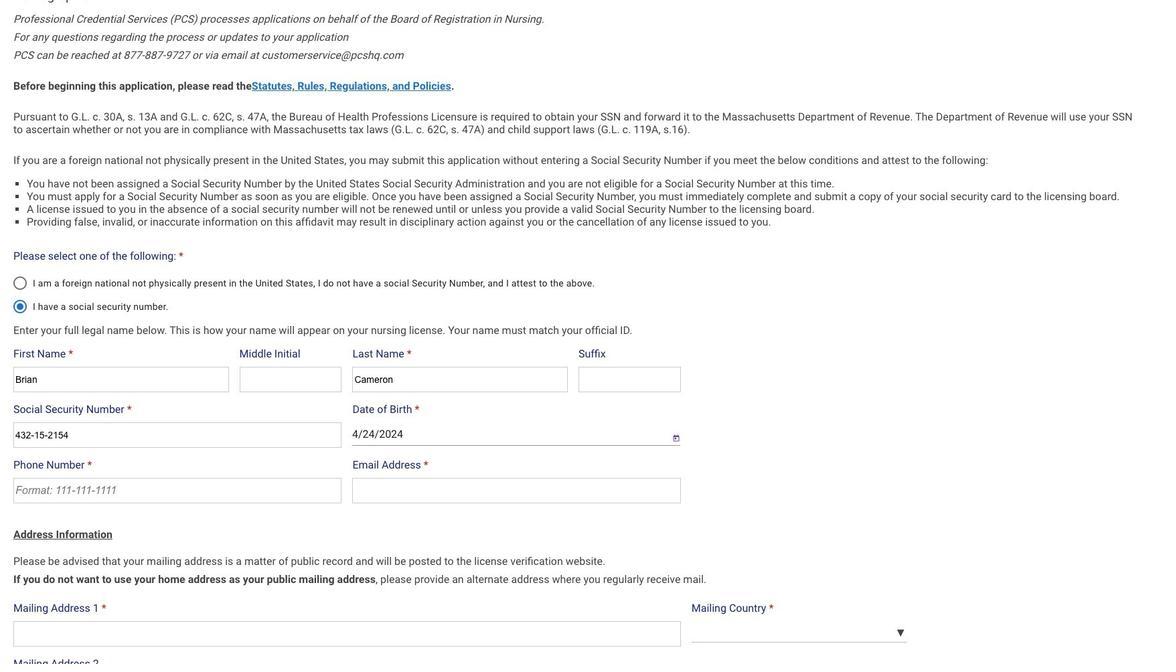 Task type: locate. For each thing, give the bounding box(es) containing it.
None text field
[[239, 367, 342, 392], [352, 367, 568, 392], [579, 367, 681, 392], [352, 478, 681, 503], [239, 367, 342, 392], [352, 367, 568, 392], [579, 367, 681, 392], [352, 478, 681, 503]]

None text field
[[13, 367, 229, 392], [13, 621, 681, 647], [13, 367, 229, 392], [13, 621, 681, 647]]

Format: 111-111-1111 text field
[[13, 478, 342, 503]]

option group
[[6, 267, 688, 322]]

heading
[[13, 0, 1144, 3]]

None field
[[352, 422, 662, 446]]



Task type: describe. For each thing, give the bounding box(es) containing it.
Format: 111-11-1111 text field
[[13, 422, 342, 448]]



Task type: vqa. For each thing, say whether or not it's contained in the screenshot.
FORMAT: 111-11-1111 TEXT BOX
yes



